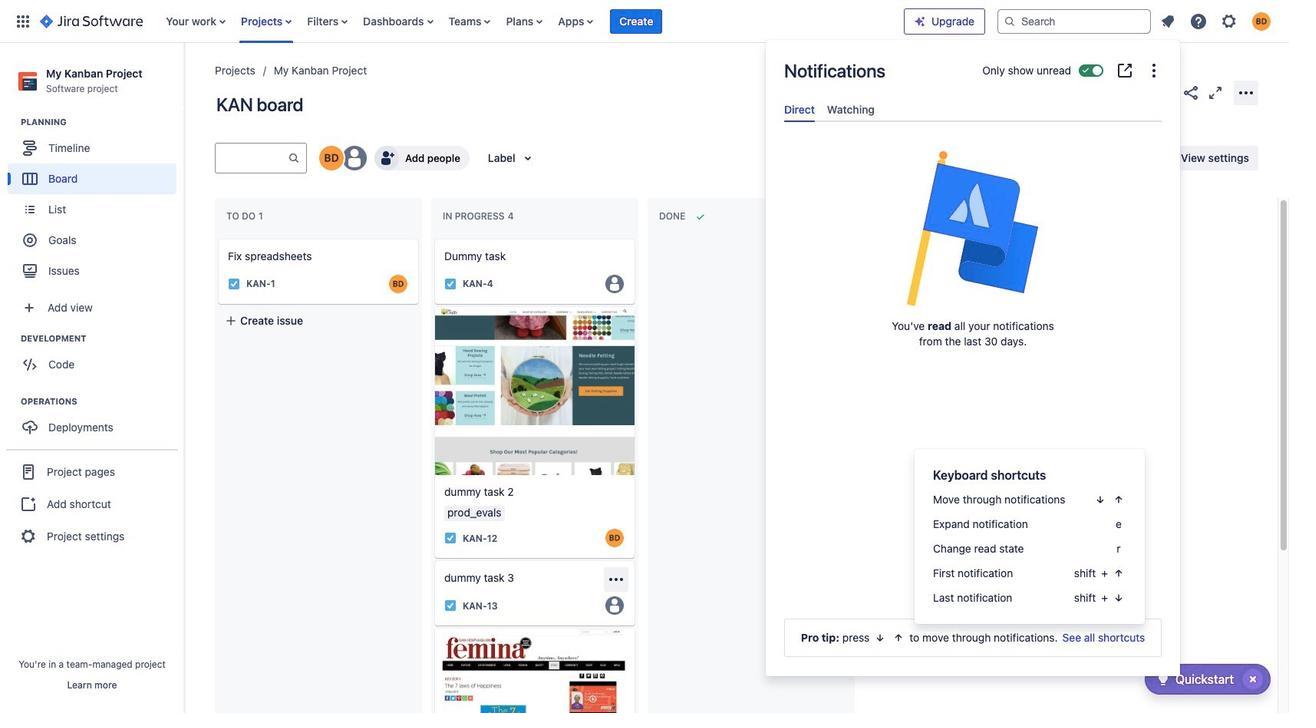 Task type: locate. For each thing, give the bounding box(es) containing it.
Search this board text field
[[216, 144, 288, 172]]

1 vertical spatial arrow up image
[[1113, 567, 1126, 580]]

group
[[8, 116, 184, 291], [8, 333, 184, 385], [8, 396, 184, 448], [6, 449, 178, 558]]

task image
[[445, 278, 457, 290], [445, 532, 457, 545], [445, 600, 457, 612]]

tab list
[[779, 97, 1169, 122]]

development image
[[2, 330, 21, 348]]

primary element
[[9, 0, 904, 43]]

more image
[[1146, 61, 1164, 80]]

enter full screen image
[[1207, 83, 1225, 102]]

2 heading from the top
[[21, 333, 184, 345]]

arrow down image
[[1113, 592, 1126, 604], [875, 632, 887, 644]]

2 vertical spatial heading
[[21, 396, 184, 408]]

more actions for kan-13 dummy task 3 image
[[607, 571, 626, 589]]

group for development image
[[8, 333, 184, 385]]

0 vertical spatial task image
[[445, 278, 457, 290]]

3 heading from the top
[[21, 396, 184, 408]]

arrow up image
[[893, 632, 905, 644]]

create issue image
[[208, 229, 226, 247], [425, 229, 443, 247], [425, 551, 443, 569], [425, 618, 443, 637]]

1 vertical spatial task image
[[445, 532, 457, 545]]

2 arrow up image from the top
[[1113, 567, 1126, 580]]

tab panel
[[779, 122, 1169, 136]]

help image
[[1190, 12, 1208, 30]]

1 horizontal spatial arrow down image
[[1113, 592, 1126, 604]]

arrow up image
[[1113, 494, 1126, 506], [1113, 567, 1126, 580]]

1 task image from the top
[[445, 278, 457, 290]]

goal image
[[23, 234, 37, 247]]

in progress element
[[443, 210, 517, 222]]

1 heading from the top
[[21, 116, 184, 128]]

banner
[[0, 0, 1290, 43]]

1 vertical spatial arrow down image
[[875, 632, 887, 644]]

arrow down image
[[1095, 494, 1107, 506]]

0 horizontal spatial list
[[158, 0, 904, 43]]

0 vertical spatial arrow up image
[[1113, 494, 1126, 506]]

0 vertical spatial heading
[[21, 116, 184, 128]]

2 task image from the top
[[445, 532, 457, 545]]

1 vertical spatial heading
[[21, 333, 184, 345]]

heading
[[21, 116, 184, 128], [21, 333, 184, 345], [21, 396, 184, 408]]

list item
[[611, 0, 663, 43]]

list
[[158, 0, 904, 43], [1155, 7, 1281, 35]]

dismiss quickstart image
[[1242, 667, 1266, 692]]

0 horizontal spatial arrow down image
[[875, 632, 887, 644]]

jira software image
[[40, 12, 143, 30], [40, 12, 143, 30]]

dialog
[[766, 40, 1181, 676]]

1 arrow up image from the top
[[1113, 494, 1126, 506]]

2 vertical spatial task image
[[445, 600, 457, 612]]

None search field
[[998, 9, 1152, 33]]

task image
[[228, 278, 240, 290]]



Task type: describe. For each thing, give the bounding box(es) containing it.
planning image
[[2, 113, 21, 131]]

add people image
[[378, 149, 396, 167]]

import image
[[975, 149, 994, 167]]

3 task image from the top
[[445, 600, 457, 612]]

more actions image
[[1238, 83, 1256, 102]]

sidebar element
[[0, 43, 184, 713]]

sidebar navigation image
[[167, 61, 201, 92]]

appswitcher icon image
[[14, 12, 32, 30]]

search image
[[1004, 15, 1017, 27]]

0 vertical spatial arrow down image
[[1113, 592, 1126, 604]]

heading for group associated with "operations" icon
[[21, 396, 184, 408]]

notifications image
[[1159, 12, 1178, 30]]

operations image
[[2, 392, 21, 411]]

your profile and settings image
[[1253, 12, 1271, 30]]

group for planning image
[[8, 116, 184, 291]]

to do element
[[226, 210, 266, 222]]

open notifications in a new tab image
[[1116, 61, 1135, 80]]

1 horizontal spatial list
[[1155, 7, 1281, 35]]

star kan board image
[[1158, 83, 1176, 102]]

heading for group related to planning image
[[21, 116, 184, 128]]

group for "operations" icon
[[8, 396, 184, 448]]

settings image
[[1221, 12, 1239, 30]]

Search field
[[998, 9, 1152, 33]]

heading for development image's group
[[21, 333, 184, 345]]



Task type: vqa. For each thing, say whether or not it's contained in the screenshot.
bottom Arrow Down image Arrow Up 'image'
no



